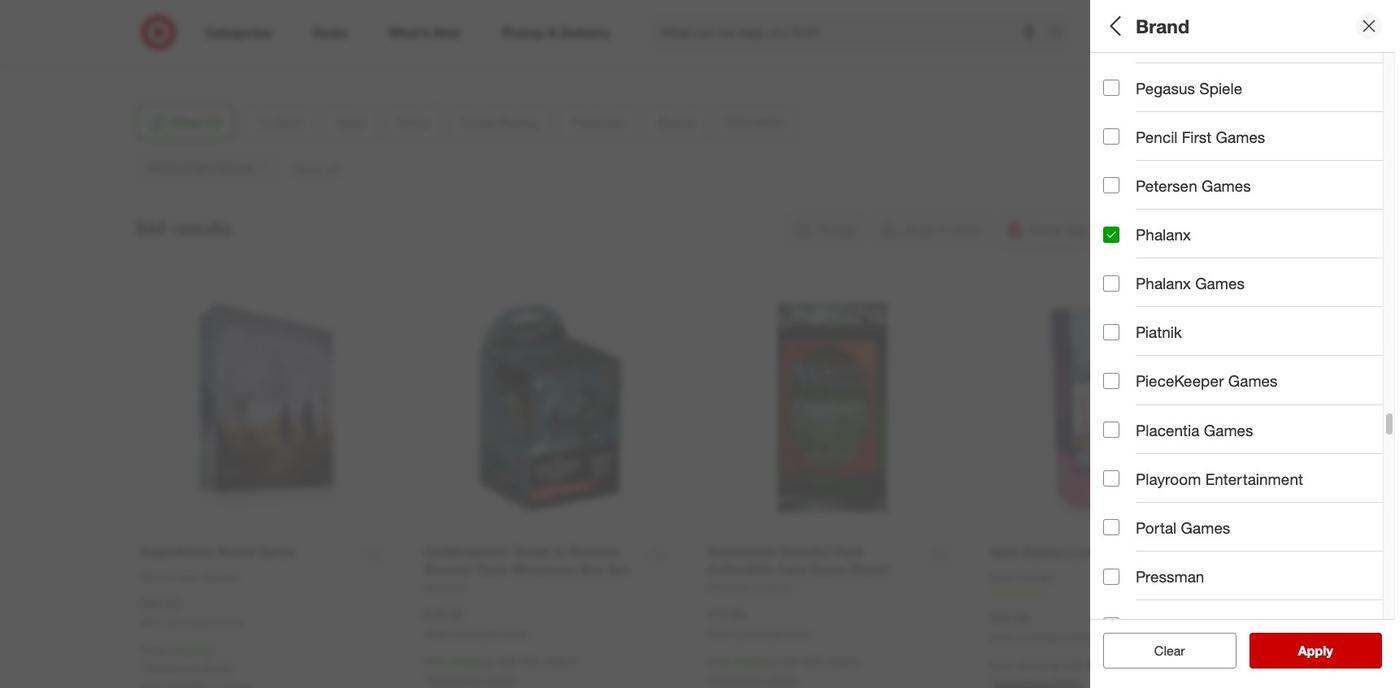 Task type: vqa. For each thing, say whether or not it's contained in the screenshot.
the right RESULTS
yes



Task type: describe. For each thing, give the bounding box(es) containing it.
exclusions apply. button for $18.99
[[429, 672, 517, 688]]

clear for clear
[[1155, 643, 1186, 660]]

53719
[[219, 30, 250, 44]]

commerce
[[177, 14, 234, 27]]

with for $18.99
[[497, 656, 518, 669]]

$15
[[1160, 142, 1178, 156]]

apply. for $18.99
[[486, 673, 517, 686]]

$50;
[[1260, 142, 1281, 156]]

petersen
[[1136, 176, 1198, 195]]

of
[[1218, 409, 1231, 428]]

1
[[1041, 587, 1047, 599]]

pegasus
[[1136, 79, 1196, 97]]

guest
[[1104, 184, 1147, 202]]

clear button
[[1104, 634, 1237, 669]]

purchased for $18.99
[[453, 629, 499, 641]]

hr
[[1114, 313, 1127, 326]]

include out of stock
[[1136, 409, 1273, 428]]

Petersen Games checkbox
[[1104, 178, 1120, 194]]

exclusions for $15.95
[[712, 673, 766, 686]]

drive
[[263, 14, 289, 27]]

phalanx games
[[1136, 274, 1245, 293]]

free shipping with $35 orders* * exclusions apply. for $15.95
[[708, 656, 863, 686]]

shipping for $18.99
[[450, 656, 494, 669]]

guest rating
[[1104, 184, 1199, 202]]

games for portal games
[[1181, 519, 1231, 538]]

technology;
[[1159, 313, 1220, 326]]

free shipping with $35 orders*
[[991, 659, 1146, 673]]

online for $20.99
[[1068, 632, 1094, 645]]

price
[[1104, 121, 1142, 140]]

Pencil First Games checkbox
[[1104, 129, 1120, 145]]

944 results
[[135, 217, 232, 239]]

see
[[1282, 643, 1305, 660]]

us
[[148, 46, 164, 60]]

brand dialog
[[1091, 0, 1396, 689]]

pressman
[[1136, 568, 1205, 586]]

1 horizontal spatial games;
[[1208, 85, 1248, 99]]

rating
[[1151, 184, 1199, 202]]

0 horizontal spatial exclusions apply. button
[[146, 661, 234, 677]]

pencil first games
[[1136, 128, 1266, 146]]

piecekeeper games
[[1136, 372, 1278, 391]]

phalanx for phalanx games
[[1136, 274, 1192, 293]]

shipping for $15.95
[[733, 656, 777, 669]]

free inside free shipping * * exclusions apply.
[[142, 644, 164, 658]]

stock
[[1235, 409, 1273, 428]]

apply. for $15.95
[[769, 673, 800, 686]]

$25;
[[1198, 142, 1219, 156]]

$100;
[[1322, 142, 1350, 156]]

online for $18.99
[[502, 629, 528, 641]]

portal
[[1136, 519, 1177, 538]]

playroom
[[1136, 470, 1202, 489]]

when for $18.99
[[425, 629, 450, 641]]

spiele;
[[1352, 313, 1387, 326]]

clear all button
[[1104, 634, 1237, 669]]

card
[[1181, 85, 1205, 99]]

pretzel
[[1136, 617, 1184, 635]]

$20.99 when purchased online
[[991, 611, 1094, 645]]

apply button
[[1250, 634, 1383, 669]]

shipping inside free shipping * * exclusions apply.
[[167, 644, 211, 658]]

Portal Games checkbox
[[1104, 520, 1120, 536]]

cards;
[[1348, 85, 1382, 99]]

filters
[[1131, 14, 1182, 37]]

results for 944 results
[[172, 217, 232, 239]]

fpo/apo button
[[1104, 338, 1396, 394]]

Piatnik checkbox
[[1104, 324, 1120, 341]]

placentia
[[1136, 421, 1200, 440]]

2835 commerce park drive fitchburg , wi 53719 us
[[148, 14, 289, 60]]

all filters
[[1104, 14, 1182, 37]]

art
[[1130, 313, 1145, 326]]

25th
[[1223, 313, 1245, 326]]

$18.99 when purchased online
[[425, 607, 528, 641]]

PieceKeeper Games checkbox
[[1104, 373, 1120, 390]]

brand 0-hr art & technology; 25th century games; 2f-spiele; 2
[[1104, 292, 1396, 326]]

board
[[1104, 85, 1135, 99]]

$15.95 when purchased online
[[708, 607, 811, 641]]

out
[[1191, 409, 1213, 428]]

online for $84.95
[[219, 618, 245, 630]]

search
[[1041, 26, 1080, 42]]

Phalanx Games checkbox
[[1104, 276, 1120, 292]]

&
[[1148, 313, 1155, 326]]

all
[[1104, 14, 1126, 37]]

$18.99
[[425, 607, 464, 623]]

guest rating button
[[1104, 167, 1396, 224]]

type board games; card games; collectible trading cards; ga
[[1104, 64, 1396, 99]]

Placentia Games checkbox
[[1104, 422, 1120, 439]]

fitchburg
[[148, 30, 196, 44]]

$84.95
[[142, 596, 181, 612]]

spiele
[[1200, 79, 1243, 97]]

featured button
[[1104, 224, 1396, 281]]

exclusions inside free shipping * * exclusions apply.
[[146, 661, 200, 675]]

clear all
[[1147, 643, 1194, 660]]

results for see results
[[1309, 643, 1351, 660]]

Phalanx checkbox
[[1104, 227, 1120, 243]]

2
[[1390, 313, 1396, 326]]

when for $84.95
[[142, 618, 167, 630]]

orders* for $20.99
[[1109, 659, 1146, 673]]

pencil
[[1136, 128, 1178, 146]]

orders* for $15.95
[[826, 656, 863, 669]]

shipping for $20.99
[[1016, 659, 1060, 673]]

pegasus spiele
[[1136, 79, 1243, 97]]

2835
[[148, 14, 174, 27]]

entertainment
[[1206, 470, 1304, 489]]

playroom entertainment
[[1136, 470, 1304, 489]]

placentia games
[[1136, 421, 1254, 440]]

wi
[[202, 30, 216, 44]]



Task type: locate. For each thing, give the bounding box(es) containing it.
purchased down $20.99
[[1019, 632, 1065, 645]]

$35 for $18.99
[[521, 656, 539, 669]]

brand
[[1136, 14, 1190, 37], [1104, 292, 1148, 310]]

2 horizontal spatial exclusions apply. button
[[712, 672, 800, 688]]

$100
[[1353, 142, 1378, 156]]

0 horizontal spatial exclusions
[[146, 661, 200, 675]]

games
[[1216, 128, 1266, 146], [1202, 176, 1252, 195], [1196, 274, 1245, 293], [1229, 372, 1278, 391], [1204, 421, 1254, 440], [1181, 519, 1231, 538], [1188, 617, 1237, 635]]

1 clear from the left
[[1147, 643, 1177, 660]]

1 vertical spatial brand
[[1104, 292, 1148, 310]]

exclusions down $84.95 when purchased online
[[146, 661, 200, 675]]

games for piecekeeper games
[[1229, 372, 1278, 391]]

free for $18.99
[[425, 656, 447, 669]]

games; inside brand 0-hr art & technology; 25th century games; 2f-spiele; 2
[[1292, 313, 1332, 326]]

online inside $20.99 when purchased online
[[1068, 632, 1094, 645]]

$35 down $18.99 when purchased online
[[521, 656, 539, 669]]

0 vertical spatial phalanx
[[1136, 225, 1192, 244]]

phalanx down rating
[[1136, 225, 1192, 244]]

0 vertical spatial results
[[172, 217, 232, 239]]

with
[[497, 656, 518, 669], [780, 656, 801, 669], [1063, 659, 1084, 673]]

apply. down $15.95 when purchased online
[[769, 673, 800, 686]]

free
[[142, 644, 164, 658], [425, 656, 447, 669], [708, 656, 730, 669], [991, 659, 1013, 673]]

clear down the pretzel
[[1155, 643, 1186, 660]]

$35
[[521, 656, 539, 669], [804, 656, 823, 669], [1087, 659, 1106, 673]]

with down $18.99 when purchased online
[[497, 656, 518, 669]]

clear for clear all
[[1147, 643, 1177, 660]]

apply.
[[203, 661, 234, 675], [486, 673, 517, 686], [769, 673, 800, 686]]

games for petersen games
[[1202, 176, 1252, 195]]

2 horizontal spatial orders*
[[1109, 659, 1146, 673]]

games for phalanx games
[[1196, 274, 1245, 293]]

2 horizontal spatial exclusions
[[712, 673, 766, 686]]

games for pretzel games
[[1188, 617, 1237, 635]]

Pegasus Spiele checkbox
[[1104, 80, 1120, 96]]

$15;
[[1135, 142, 1157, 156]]

results
[[172, 217, 232, 239], [1309, 643, 1351, 660]]

1 horizontal spatial results
[[1309, 643, 1351, 660]]

clear left all
[[1147, 643, 1177, 660]]

$50
[[1285, 142, 1303, 156]]

1 horizontal spatial orders*
[[826, 656, 863, 669]]

1 horizontal spatial free shipping with $35 orders* * exclusions apply.
[[708, 656, 863, 686]]

exclusions apply. button down $84.95 when purchased online
[[146, 661, 234, 677]]

$35 down $15.95 when purchased online
[[804, 656, 823, 669]]

when
[[142, 618, 167, 630], [425, 629, 450, 641], [708, 629, 733, 641], [991, 632, 1016, 645]]

games; left 2f-
[[1292, 313, 1332, 326]]

purchased up free shipping * * exclusions apply.
[[170, 618, 216, 630]]

purchased inside $15.95 when purchased online
[[736, 629, 782, 641]]

free down $15.95
[[708, 656, 730, 669]]

$15.95
[[708, 607, 747, 623]]

2 clear from the left
[[1155, 643, 1186, 660]]

0 horizontal spatial games;
[[1138, 85, 1177, 99]]

exclusions apply. button for $15.95
[[712, 672, 800, 688]]

0 horizontal spatial orders*
[[543, 656, 579, 669]]

when inside $84.95 when purchased online
[[142, 618, 167, 630]]

shipping
[[167, 644, 211, 658], [450, 656, 494, 669], [733, 656, 777, 669], [1016, 659, 1060, 673]]

$84.95 when purchased online
[[142, 596, 245, 630]]

purchased inside $84.95 when purchased online
[[170, 618, 216, 630]]

type
[[1104, 64, 1138, 83]]

portal games
[[1136, 519, 1231, 538]]

results right see
[[1309, 643, 1351, 660]]

exclusions apply. button down $18.99 when purchased online
[[429, 672, 517, 688]]

fpo/apo
[[1104, 354, 1174, 373]]

phalanx for phalanx
[[1136, 225, 1192, 244]]

purchased inside $20.99 when purchased online
[[1019, 632, 1065, 645]]

first
[[1183, 128, 1212, 146]]

944
[[135, 217, 167, 239]]

century
[[1249, 313, 1289, 326]]

2 horizontal spatial $35
[[1087, 659, 1106, 673]]

petersen games
[[1136, 176, 1252, 195]]

apply
[[1299, 643, 1334, 660]]

search button
[[1041, 15, 1080, 54]]

free for $15.95
[[708, 656, 730, 669]]

all filters dialog
[[1091, 0, 1396, 689]]

trading
[[1308, 85, 1345, 99]]

exclusions for $18.99
[[429, 673, 483, 686]]

results inside button
[[1309, 643, 1351, 660]]

online
[[219, 618, 245, 630], [502, 629, 528, 641], [785, 629, 811, 641], [1068, 632, 1094, 645]]

* down $84.95 when purchased online
[[211, 644, 215, 658]]

apply. inside free shipping * * exclusions apply.
[[203, 661, 234, 675]]

$25
[[1222, 142, 1240, 156]]

brand inside brand 0-hr art & technology; 25th century games; 2f-spiele; 2
[[1104, 292, 1148, 310]]

exclusions down $15.95 when purchased online
[[712, 673, 766, 686]]

with for $20.99
[[1063, 659, 1084, 673]]

0 horizontal spatial results
[[172, 217, 232, 239]]

online inside $15.95 when purchased online
[[785, 629, 811, 641]]

free down $18.99
[[425, 656, 447, 669]]

free for $20.99
[[991, 659, 1013, 673]]

$0
[[1104, 142, 1116, 156]]

apply. down $84.95 when purchased online
[[203, 661, 234, 675]]

online for $15.95
[[785, 629, 811, 641]]

Include out of stock checkbox
[[1104, 410, 1120, 427]]

0 horizontal spatial apply.
[[203, 661, 234, 675]]

1 horizontal spatial apply.
[[486, 673, 517, 686]]

ga
[[1385, 85, 1396, 99]]

free shipping with $35 orders* * exclusions apply. for $18.99
[[425, 656, 579, 686]]

when for $20.99
[[991, 632, 1016, 645]]

free down $20.99
[[991, 659, 1013, 673]]

0-
[[1104, 313, 1115, 326]]

games; left card
[[1138, 85, 1177, 99]]

brand right the all
[[1136, 14, 1190, 37]]

see results
[[1282, 643, 1351, 660]]

featured
[[1104, 235, 1169, 253]]

orders* for $18.99
[[543, 656, 579, 669]]

games; right card
[[1208, 85, 1248, 99]]

Pressman checkbox
[[1104, 569, 1120, 585]]

brand inside dialog
[[1136, 14, 1190, 37]]

include
[[1136, 409, 1187, 428]]

1 link
[[991, 586, 1242, 600]]

games for placentia games
[[1204, 421, 1254, 440]]

2 horizontal spatial with
[[1063, 659, 1084, 673]]

park
[[237, 14, 260, 27]]

brand up hr
[[1104, 292, 1148, 310]]

purchased down $18.99
[[453, 629, 499, 641]]

shipping down $20.99 when purchased online
[[1016, 659, 1060, 673]]

1 horizontal spatial exclusions apply. button
[[429, 672, 517, 688]]

pretzel games
[[1136, 617, 1237, 635]]

piatnik
[[1136, 323, 1182, 342]]

with for $15.95
[[780, 656, 801, 669]]

,
[[196, 30, 199, 44]]

1 horizontal spatial with
[[780, 656, 801, 669]]

* down $84.95
[[142, 661, 146, 675]]

*
[[211, 644, 215, 658], [142, 661, 146, 675], [425, 673, 429, 686], [708, 673, 712, 686]]

purchased for $15.95
[[736, 629, 782, 641]]

with down $15.95 when purchased online
[[780, 656, 801, 669]]

* down $18.99
[[425, 673, 429, 686]]

0 horizontal spatial with
[[497, 656, 518, 669]]

2 free shipping with $35 orders* * exclusions apply. from the left
[[708, 656, 863, 686]]

$20.99
[[991, 611, 1030, 627]]

$35 for $15.95
[[804, 656, 823, 669]]

shipping down $15.95 when purchased online
[[733, 656, 777, 669]]

* down $15.95
[[708, 673, 712, 686]]

free down $84.95
[[142, 644, 164, 658]]

0 horizontal spatial $35
[[521, 656, 539, 669]]

shipping down $84.95 when purchased online
[[167, 644, 211, 658]]

when down $84.95
[[142, 618, 167, 630]]

What can we help you find? suggestions appear below search field
[[650, 15, 1053, 50]]

purchased for $84.95
[[170, 618, 216, 630]]

collectible
[[1251, 85, 1305, 99]]

brand for brand
[[1136, 14, 1190, 37]]

clear inside button
[[1147, 643, 1177, 660]]

2 horizontal spatial games;
[[1292, 313, 1332, 326]]

0 vertical spatial brand
[[1136, 14, 1190, 37]]

1 horizontal spatial $35
[[804, 656, 823, 669]]

apply. down $18.99 when purchased online
[[486, 673, 517, 686]]

purchased down $15.95
[[736, 629, 782, 641]]

free shipping with $35 orders* * exclusions apply.
[[425, 656, 579, 686], [708, 656, 863, 686]]

results right 944
[[172, 217, 232, 239]]

clear inside button
[[1155, 643, 1186, 660]]

free shipping with $35 orders* * exclusions apply. down $18.99 when purchased online
[[425, 656, 579, 686]]

orders*
[[543, 656, 579, 669], [826, 656, 863, 669], [1109, 659, 1146, 673]]

2f-
[[1335, 313, 1352, 326]]

phalanx up &
[[1136, 274, 1192, 293]]

when inside $18.99 when purchased online
[[425, 629, 450, 641]]

when inside $20.99 when purchased online
[[991, 632, 1016, 645]]

exclusions apply. button down $15.95 when purchased online
[[712, 672, 800, 688]]

purchased inside $18.99 when purchased online
[[453, 629, 499, 641]]

online inside $18.99 when purchased online
[[502, 629, 528, 641]]

piecekeeper
[[1136, 372, 1225, 391]]

price $0  –  $15; $15  –  $25; $25  –  $50; $50  –  $100; $100  –  
[[1104, 121, 1396, 156]]

exclusions
[[146, 661, 200, 675], [429, 673, 483, 686], [712, 673, 766, 686]]

purchased
[[170, 618, 216, 630], [453, 629, 499, 641], [736, 629, 782, 641], [1019, 632, 1065, 645]]

free shipping * * exclusions apply.
[[142, 644, 234, 675]]

when down $15.95
[[708, 629, 733, 641]]

when down $20.99
[[991, 632, 1016, 645]]

Playroom Entertainment checkbox
[[1104, 471, 1120, 487]]

when down $18.99
[[425, 629, 450, 641]]

1 phalanx from the top
[[1136, 225, 1192, 244]]

when inside $15.95 when purchased online
[[708, 629, 733, 641]]

online inside $84.95 when purchased online
[[219, 618, 245, 630]]

brand for brand 0-hr art & technology; 25th century games; 2f-spiele; 2
[[1104, 292, 1148, 310]]

1 vertical spatial phalanx
[[1136, 274, 1192, 293]]

$35 down $20.99 when purchased online
[[1087, 659, 1106, 673]]

2 horizontal spatial apply.
[[769, 673, 800, 686]]

1 vertical spatial results
[[1309, 643, 1351, 660]]

0 horizontal spatial free shipping with $35 orders* * exclusions apply.
[[425, 656, 579, 686]]

games;
[[1138, 85, 1177, 99], [1208, 85, 1248, 99], [1292, 313, 1332, 326]]

see results button
[[1250, 634, 1383, 669]]

all
[[1181, 643, 1194, 660]]

$35 for $20.99
[[1087, 659, 1106, 673]]

2 phalanx from the top
[[1136, 274, 1192, 293]]

phalanx
[[1136, 225, 1192, 244], [1136, 274, 1192, 293]]

free shipping with $35 orders* * exclusions apply. down $15.95 when purchased online
[[708, 656, 863, 686]]

with down $20.99 when purchased online
[[1063, 659, 1084, 673]]

purchased for $20.99
[[1019, 632, 1065, 645]]

shipping down $18.99 when purchased online
[[450, 656, 494, 669]]

exclusions down $18.99 when purchased online
[[429, 673, 483, 686]]

when for $15.95
[[708, 629, 733, 641]]

1 free shipping with $35 orders* * exclusions apply. from the left
[[425, 656, 579, 686]]

1 horizontal spatial exclusions
[[429, 673, 483, 686]]



